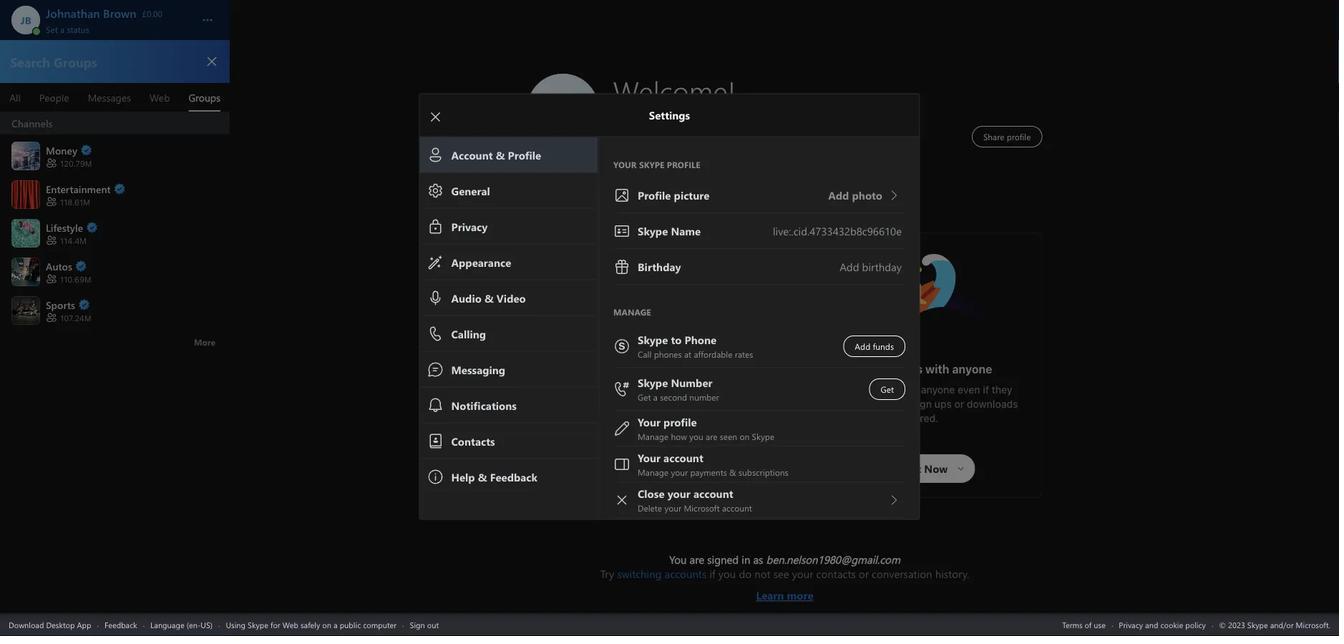 Task type: locate. For each thing, give the bounding box(es) containing it.
on down share
[[846, 398, 858, 410]]

a
[[60, 23, 64, 35], [705, 405, 710, 417], [334, 619, 338, 630]]

0 horizontal spatial skype.
[[617, 405, 649, 417]]

app
[[77, 619, 91, 630]]

1 vertical spatial on
[[322, 619, 331, 630]]

if
[[983, 384, 989, 396], [710, 567, 715, 581]]

set
[[46, 23, 58, 35]]

skype.
[[861, 398, 893, 410], [617, 405, 649, 417]]

tab list
[[0, 83, 230, 112]]

status
[[67, 23, 89, 35]]

conversation
[[872, 567, 932, 581]]

sign
[[912, 398, 932, 410]]

skype left for
[[248, 619, 268, 630]]

a down features
[[705, 405, 710, 417]]

contacts
[[816, 567, 856, 581]]

0 horizontal spatial a
[[60, 23, 64, 35]]

language (en-us)
[[150, 619, 213, 630]]

on right safely
[[322, 619, 331, 630]]

accounts
[[665, 567, 707, 581]]

skype up latest
[[676, 370, 711, 383]]

on
[[846, 398, 858, 410], [322, 619, 331, 630]]

aren't
[[816, 398, 844, 410]]

privacy
[[1119, 619, 1143, 630]]

114.4m
[[60, 236, 87, 246]]

with right date
[[625, 391, 645, 403]]

with up ups
[[925, 362, 949, 376]]

0 vertical spatial skype
[[676, 370, 711, 383]]

1 horizontal spatial a
[[334, 619, 338, 630]]

0 vertical spatial a
[[60, 23, 64, 35]]

skype. down date
[[617, 405, 649, 417]]

for
[[270, 619, 280, 630]]

0 vertical spatial if
[[983, 384, 989, 396]]

in
[[663, 370, 673, 383], [606, 405, 614, 417], [742, 552, 750, 567]]

with inside share the invite with anyone even if they aren't on skype. no sign ups or downloads required.
[[898, 384, 918, 396]]

easy
[[842, 362, 868, 376]]

0 vertical spatial and
[[736, 391, 754, 403]]

or
[[954, 398, 964, 410], [859, 567, 869, 581]]

1 vertical spatial skype
[[248, 619, 268, 630]]

1 vertical spatial if
[[710, 567, 715, 581]]

stay
[[551, 391, 572, 403]]

skype
[[676, 370, 711, 383], [248, 619, 268, 630]]

Search Groups text field
[[9, 52, 193, 71]]

more
[[787, 588, 813, 603]]

0 vertical spatial in
[[663, 370, 673, 383]]

on inside share the invite with anyone even if they aren't on skype. no sign ups or downloads required.
[[846, 398, 858, 410]]

2 horizontal spatial a
[[705, 405, 710, 417]]

ups
[[934, 398, 952, 410]]

in right new
[[663, 370, 673, 383]]

1 horizontal spatial if
[[983, 384, 989, 396]]

1 vertical spatial anyone
[[921, 384, 955, 396]]

list item
[[0, 112, 230, 136]]

with up "no"
[[898, 384, 918, 396]]

and up thing!
[[736, 391, 754, 403]]

to
[[589, 391, 598, 403]]

mansurfer
[[874, 248, 925, 263]]

if left you
[[710, 567, 715, 581]]

if up downloads
[[983, 384, 989, 396]]

a inside button
[[60, 23, 64, 35]]

they
[[992, 384, 1012, 396]]

0 vertical spatial anyone
[[952, 362, 992, 376]]

using skype for web safely on a public computer
[[226, 619, 397, 630]]

0 vertical spatial on
[[846, 398, 858, 410]]

the down easy
[[852, 384, 867, 396]]

or right contacts
[[859, 567, 869, 581]]

feedback link
[[104, 619, 137, 630]]

desktop
[[46, 619, 75, 630]]

you are signed in as
[[669, 552, 766, 567]]

or right ups
[[954, 398, 964, 410]]

a right set
[[60, 23, 64, 35]]

0 horizontal spatial with
[[625, 391, 645, 403]]

anyone
[[952, 362, 992, 376], [921, 384, 955, 396]]

1 horizontal spatial and
[[1145, 619, 1158, 630]]

a left 'public'
[[334, 619, 338, 630]]

0 horizontal spatial in
[[606, 405, 614, 417]]

and left cookie
[[1145, 619, 1158, 630]]

anyone up 'even'
[[952, 362, 992, 376]]

and inside stay up to date with the latest features and updates in skype. don't miss a thing!
[[736, 391, 754, 403]]

are
[[690, 552, 704, 567]]

the up "don't"
[[648, 391, 663, 403]]

1 vertical spatial a
[[705, 405, 710, 417]]

if inside share the invite with anyone even if they aren't on skype. no sign ups or downloads required.
[[983, 384, 989, 396]]

out
[[427, 619, 439, 630]]

107.24m
[[60, 314, 91, 323]]

terms
[[1062, 619, 1083, 630]]

in left as
[[742, 552, 750, 567]]

120.79m
[[60, 159, 92, 168]]

your
[[792, 567, 813, 581]]

using
[[226, 619, 246, 630]]

1 vertical spatial or
[[859, 567, 869, 581]]

0 horizontal spatial and
[[736, 391, 754, 403]]

0 horizontal spatial if
[[710, 567, 715, 581]]

or inside the try switching accounts if you do not see your contacts or conversation history. learn more
[[859, 567, 869, 581]]

skype. down invite
[[861, 398, 893, 410]]

no
[[896, 398, 909, 410]]

features
[[695, 391, 734, 403]]

what's
[[594, 370, 633, 383]]

sign
[[410, 619, 425, 630]]

with
[[925, 362, 949, 376], [898, 384, 918, 396], [625, 391, 645, 403]]

if inside the try switching accounts if you do not see your contacts or conversation history. learn more
[[710, 567, 715, 581]]

1 horizontal spatial the
[[852, 384, 867, 396]]

1 horizontal spatial skype.
[[861, 398, 893, 410]]

terms of use
[[1062, 619, 1106, 630]]

2 vertical spatial a
[[334, 619, 338, 630]]

in down date
[[606, 405, 614, 417]]

the
[[852, 384, 867, 396], [648, 391, 663, 403]]

1 horizontal spatial on
[[846, 398, 858, 410]]

using skype for web safely on a public computer link
[[226, 619, 397, 630]]

0 horizontal spatial or
[[859, 567, 869, 581]]

0 vertical spatial or
[[954, 398, 964, 410]]

0 horizontal spatial the
[[648, 391, 663, 403]]

try switching accounts if you do not see your contacts or conversation history. learn more
[[600, 567, 969, 603]]

1 horizontal spatial with
[[898, 384, 918, 396]]

don't
[[652, 405, 677, 417]]

of
[[1085, 619, 1092, 630]]

2 horizontal spatial with
[[925, 362, 949, 376]]

1 vertical spatial and
[[1145, 619, 1158, 630]]

even
[[958, 384, 980, 396]]

cookie
[[1160, 619, 1183, 630]]

1 horizontal spatial or
[[954, 398, 964, 410]]

1 vertical spatial in
[[606, 405, 614, 417]]

us)
[[201, 619, 213, 630]]

and
[[736, 391, 754, 403], [1145, 619, 1158, 630]]

thing!
[[713, 405, 740, 417]]

2 horizontal spatial in
[[742, 552, 750, 567]]

anyone up ups
[[921, 384, 955, 396]]



Task type: vqa. For each thing, say whether or not it's contained in the screenshot.
the to the left
yes



Task type: describe. For each thing, give the bounding box(es) containing it.
language
[[150, 619, 184, 630]]

in inside stay up to date with the latest features and updates in skype. don't miss a thing!
[[606, 405, 614, 417]]

set a status
[[46, 23, 89, 35]]

required.
[[896, 413, 939, 424]]

you
[[669, 552, 687, 567]]

switching
[[617, 567, 662, 581]]

as
[[753, 552, 763, 567]]

easy meetings with anyone
[[842, 362, 992, 376]]

live:.cid.4733432b8c96610e
[[773, 224, 901, 238]]

web
[[282, 619, 298, 630]]

stay up to date with the latest features and updates in skype. don't miss a thing!
[[551, 391, 757, 417]]

learn
[[756, 588, 784, 603]]

account & profile dialog
[[419, 93, 941, 554]]

learn more link
[[600, 581, 969, 603]]

new
[[636, 370, 661, 383]]

computer
[[363, 619, 397, 630]]

the inside share the invite with anyone even if they aren't on skype. no sign ups or downloads required.
[[852, 384, 867, 396]]

public
[[340, 619, 361, 630]]

1 horizontal spatial skype
[[676, 370, 711, 383]]

try
[[600, 567, 614, 581]]

sign out
[[410, 619, 439, 630]]

policy
[[1185, 619, 1206, 630]]

latest
[[666, 391, 692, 403]]

share
[[822, 384, 849, 396]]

see
[[773, 567, 789, 581]]

sign out link
[[410, 619, 439, 630]]

language (en-us) link
[[150, 619, 213, 630]]

download
[[9, 619, 44, 630]]

0 horizontal spatial on
[[322, 619, 331, 630]]

share the invite with anyone even if they aren't on skype. no sign ups or downloads required.
[[816, 384, 1021, 424]]

you
[[718, 567, 736, 581]]

up
[[574, 391, 586, 403]]

or inside share the invite with anyone even if they aren't on skype. no sign ups or downloads required.
[[954, 398, 964, 410]]

invite
[[870, 384, 896, 396]]

set a status button
[[46, 20, 188, 35]]

use
[[1094, 619, 1106, 630]]

channels group
[[0, 112, 230, 355]]

skype. inside share the invite with anyone even if they aren't on skype. no sign ups or downloads required.
[[861, 398, 893, 410]]

do
[[739, 567, 751, 581]]

live:.cid.4733432b8c96610e button
[[613, 213, 905, 249]]

with inside stay up to date with the latest features and updates in skype. don't miss a thing!
[[625, 391, 645, 403]]

switching accounts link
[[617, 567, 707, 581]]

the inside stay up to date with the latest features and updates in skype. don't miss a thing!
[[648, 391, 663, 403]]

terms of use link
[[1062, 619, 1106, 630]]

privacy and cookie policy link
[[1119, 619, 1206, 630]]

updates
[[564, 405, 603, 417]]

feedback
[[104, 619, 137, 630]]

signed
[[707, 552, 739, 567]]

download desktop app
[[9, 619, 91, 630]]

safely
[[301, 619, 320, 630]]

110.69m
[[60, 275, 91, 284]]

not
[[754, 567, 770, 581]]

1 horizontal spatial in
[[663, 370, 673, 383]]

0 horizontal spatial skype
[[248, 619, 268, 630]]

downloads
[[967, 398, 1018, 410]]

(en-
[[187, 619, 201, 630]]

2 vertical spatial in
[[742, 552, 750, 567]]

anyone inside share the invite with anyone even if they aren't on skype. no sign ups or downloads required.
[[921, 384, 955, 396]]

meetings
[[871, 362, 923, 376]]

date
[[601, 391, 622, 403]]

what's new in skype
[[594, 370, 711, 383]]

launch
[[609, 255, 643, 270]]

skype. inside stay up to date with the latest features and updates in skype. don't miss a thing!
[[617, 405, 649, 417]]

miss
[[680, 405, 702, 417]]

download desktop app link
[[9, 619, 91, 630]]

history.
[[935, 567, 969, 581]]

118.61m
[[60, 198, 90, 207]]

a inside stay up to date with the latest features and updates in skype. don't miss a thing!
[[705, 405, 710, 417]]

privacy and cookie policy
[[1119, 619, 1206, 630]]



